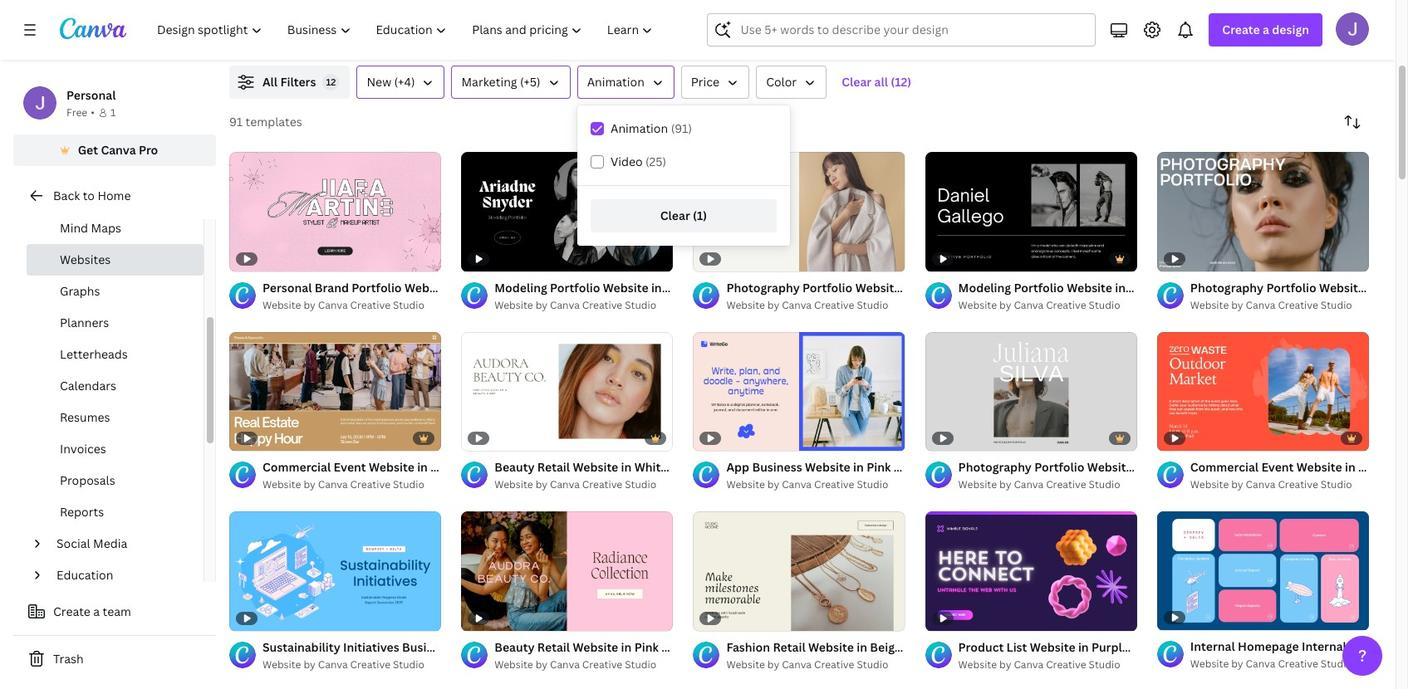 Task type: locate. For each thing, give the bounding box(es) containing it.
0 horizontal spatial grey
[[695, 460, 722, 476]]

studio inside "fashion retail website in beige and grey organic warm style website by canva creative studio"
[[857, 658, 889, 672]]

style inside the "beauty retail website in pink and cream colorful blocks style website by canva creative studio"
[[815, 640, 844, 655]]

white
[[635, 460, 668, 476]]

price
[[691, 74, 720, 90]]

retail for beauty retail website in pink and cream colorful blocks style
[[538, 640, 570, 655]]

and inside "fashion retail website in beige and grey organic warm style website by canva creative studio"
[[905, 640, 926, 655]]

grey for simple
[[695, 460, 722, 476]]

cream
[[686, 640, 723, 655]]

canva inside the "beauty retail website in pink and cream colorful blocks style website by canva creative studio"
[[550, 658, 580, 672]]

0 horizontal spatial a
[[93, 604, 100, 620]]

light
[[766, 460, 795, 476]]

0 horizontal spatial clear
[[661, 208, 691, 224]]

canva inside beauty retail website in white and grey simple light style website by canva creative studio
[[550, 478, 580, 492]]

clear inside button
[[842, 74, 872, 90]]

in left white
[[621, 460, 632, 476]]

proposals link
[[27, 465, 204, 497]]

retail inside the "beauty retail website in pink and cream colorful blocks style website by canva creative studio"
[[538, 640, 570, 655]]

create left design
[[1223, 22, 1261, 37]]

animation up video (25)
[[611, 121, 668, 136]]

1
[[110, 106, 116, 120]]

education
[[57, 568, 113, 583]]

0 vertical spatial clear
[[842, 74, 872, 90]]

create
[[1223, 22, 1261, 37], [53, 604, 90, 620]]

in for beige
[[857, 640, 868, 655]]

1 horizontal spatial a
[[1263, 22, 1270, 37]]

0 vertical spatial grey
[[695, 460, 722, 476]]

0 vertical spatial animation
[[587, 74, 645, 90]]

creative inside "fashion retail website in beige and grey organic warm style website by canva creative studio"
[[815, 658, 855, 672]]

a inside create a design dropdown button
[[1263, 22, 1270, 37]]

graphs
[[60, 283, 100, 299]]

by inside beauty retail website in white and grey simple light style website by canva creative studio
[[536, 478, 548, 492]]

fashion retail website in beige and grey organic warm style link
[[727, 639, 1070, 657]]

back
[[53, 188, 80, 204]]

in
[[621, 460, 632, 476], [621, 640, 632, 655], [857, 640, 868, 655], [1079, 640, 1089, 655]]

beauty
[[495, 460, 535, 476], [495, 640, 535, 655]]

1 beauty from the top
[[495, 460, 535, 476]]

style right "3d"
[[1258, 640, 1287, 655]]

create inside dropdown button
[[1223, 22, 1261, 37]]

beauty for beauty retail website in pink and cream colorful blocks style
[[495, 640, 535, 655]]

fashion
[[727, 640, 771, 655]]

1 vertical spatial create
[[53, 604, 90, 620]]

12
[[326, 76, 336, 88]]

maps
[[91, 220, 121, 236]]

style right the blocks
[[815, 640, 844, 655]]

a
[[1263, 22, 1270, 37], [93, 604, 100, 620]]

website by canva creative studio
[[263, 298, 425, 312], [495, 298, 657, 312], [727, 298, 889, 312], [959, 298, 1121, 312], [1191, 298, 1353, 312], [263, 478, 425, 492], [727, 478, 889, 492], [959, 478, 1121, 492], [1191, 478, 1353, 492], [1191, 658, 1353, 672], [263, 658, 425, 672]]

mind maps
[[60, 220, 121, 236]]

marketing (+5) button
[[452, 66, 571, 99]]

beauty inside beauty retail website in white and grey simple light style website by canva creative studio
[[495, 460, 535, 476]]

2 beauty from the top
[[495, 640, 535, 655]]

animation button
[[577, 66, 675, 99]]

style inside beauty retail website in white and grey simple light style website by canva creative studio
[[798, 460, 827, 476]]

clear for clear all (12)
[[842, 74, 872, 90]]

91 templates
[[229, 114, 302, 130]]

creative inside beauty retail website in white and grey simple light style website by canva creative studio
[[582, 478, 623, 492]]

grey for organic
[[929, 640, 956, 655]]

style for product list website in purple pink yellow tactile 3d style
[[1258, 640, 1287, 655]]

0 horizontal spatial pink
[[635, 640, 659, 655]]

product list website in purple pink yellow tactile 3d style link
[[959, 639, 1287, 657]]

0 vertical spatial create
[[1223, 22, 1261, 37]]

1 vertical spatial a
[[93, 604, 100, 620]]

retail for fashion retail website in beige and grey organic warm style
[[773, 640, 806, 655]]

a left design
[[1263, 22, 1270, 37]]

retail
[[538, 460, 570, 476], [538, 640, 570, 655], [773, 640, 806, 655]]

and right white
[[671, 460, 692, 476]]

in left 'purple'
[[1079, 640, 1089, 655]]

(+5)
[[520, 74, 541, 90]]

grey left the simple
[[695, 460, 722, 476]]

0 vertical spatial beauty
[[495, 460, 535, 476]]

1 vertical spatial clear
[[661, 208, 691, 224]]

a for team
[[93, 604, 100, 620]]

retail inside "fashion retail website in beige and grey organic warm style website by canva creative studio"
[[773, 640, 806, 655]]

jacob simon image
[[1337, 12, 1370, 46]]

style inside "product list website in purple pink yellow tactile 3d style website by canva creative studio"
[[1258, 640, 1287, 655]]

pink left yellow
[[1132, 640, 1157, 655]]

by
[[304, 298, 316, 312], [536, 298, 548, 312], [768, 298, 780, 312], [1000, 298, 1012, 312], [1232, 298, 1244, 312], [304, 478, 316, 492], [536, 478, 548, 492], [768, 478, 780, 492], [1000, 478, 1012, 492], [1232, 478, 1244, 492], [1232, 658, 1244, 672], [304, 658, 316, 672], [536, 658, 548, 672], [768, 658, 780, 672], [1000, 658, 1012, 672]]

studio
[[393, 298, 425, 312], [625, 298, 657, 312], [857, 298, 889, 312], [1089, 298, 1121, 312], [1321, 298, 1353, 312], [393, 478, 425, 492], [625, 478, 657, 492], [857, 478, 889, 492], [1089, 478, 1121, 492], [1321, 478, 1353, 492], [1321, 658, 1353, 672], [393, 658, 425, 672], [625, 658, 657, 672], [857, 658, 889, 672], [1089, 658, 1121, 672]]

create inside button
[[53, 604, 90, 620]]

new (+4) button
[[357, 66, 445, 99]]

beauty inside the "beauty retail website in pink and cream colorful blocks style website by canva creative studio"
[[495, 640, 535, 655]]

grey inside "fashion retail website in beige and grey organic warm style website by canva creative studio"
[[929, 640, 956, 655]]

1 vertical spatial animation
[[611, 121, 668, 136]]

color
[[766, 74, 797, 90]]

yellow
[[1159, 640, 1196, 655]]

0 horizontal spatial create
[[53, 604, 90, 620]]

1 vertical spatial grey
[[929, 640, 956, 655]]

style
[[798, 460, 827, 476], [815, 640, 844, 655], [1041, 640, 1070, 655], [1258, 640, 1287, 655]]

create for create a design
[[1223, 22, 1261, 37]]

style right light
[[798, 460, 827, 476]]

clear all (12)
[[842, 74, 912, 90]]

1 vertical spatial beauty
[[495, 640, 535, 655]]

studio inside the "beauty retail website in pink and cream colorful blocks style website by canva creative studio"
[[625, 658, 657, 672]]

grey inside beauty retail website in white and grey simple light style website by canva creative studio
[[695, 460, 722, 476]]

2 pink from the left
[[1132, 640, 1157, 655]]

in inside the "beauty retail website in pink and cream colorful blocks style website by canva creative studio"
[[621, 640, 632, 655]]

1 pink from the left
[[635, 640, 659, 655]]

canva inside "product list website in purple pink yellow tactile 3d style website by canva creative studio"
[[1014, 658, 1044, 672]]

back to home link
[[13, 180, 216, 213]]

all
[[875, 74, 889, 90]]

by inside "fashion retail website in beige and grey organic warm style website by canva creative studio"
[[768, 658, 780, 672]]

in left the cream
[[621, 640, 632, 655]]

1 horizontal spatial grey
[[929, 640, 956, 655]]

in left beige
[[857, 640, 868, 655]]

canva
[[101, 142, 136, 158], [318, 298, 348, 312], [550, 298, 580, 312], [782, 298, 812, 312], [1014, 298, 1044, 312], [1246, 298, 1276, 312], [318, 478, 348, 492], [550, 478, 580, 492], [782, 478, 812, 492], [1014, 478, 1044, 492], [1246, 478, 1276, 492], [1246, 658, 1276, 672], [318, 658, 348, 672], [550, 658, 580, 672], [782, 658, 812, 672], [1014, 658, 1044, 672]]

create a team
[[53, 604, 131, 620]]

clear left (1)
[[661, 208, 691, 224]]

retail inside beauty retail website in white and grey simple light style website by canva creative studio
[[538, 460, 570, 476]]

style for beauty retail website in white and grey simple light style
[[798, 460, 827, 476]]

all filters
[[263, 74, 316, 90]]

clear for clear (1)
[[661, 208, 691, 224]]

studio inside "product list website in purple pink yellow tactile 3d style website by canva creative studio"
[[1089, 658, 1121, 672]]

and left the cream
[[662, 640, 683, 655]]

and
[[671, 460, 692, 476], [662, 640, 683, 655], [905, 640, 926, 655]]

animation up animation (91)
[[587, 74, 645, 90]]

pink inside "product list website in purple pink yellow tactile 3d style website by canva creative studio"
[[1132, 640, 1157, 655]]

None search field
[[708, 13, 1097, 47]]

creative
[[350, 298, 391, 312], [582, 298, 623, 312], [815, 298, 855, 312], [1047, 298, 1087, 312], [1279, 298, 1319, 312], [350, 478, 391, 492], [582, 478, 623, 492], [815, 478, 855, 492], [1047, 478, 1087, 492], [1279, 478, 1319, 492], [1279, 658, 1319, 672], [350, 658, 391, 672], [582, 658, 623, 672], [815, 658, 855, 672], [1047, 658, 1087, 672]]

clear left all
[[842, 74, 872, 90]]

creative inside "product list website in purple pink yellow tactile 3d style website by canva creative studio"
[[1047, 658, 1087, 672]]

1 horizontal spatial pink
[[1132, 640, 1157, 655]]

style for fashion retail website in beige and grey organic warm style
[[1041, 640, 1070, 655]]

get
[[78, 142, 98, 158]]

and right beige
[[905, 640, 926, 655]]

a inside create a team button
[[93, 604, 100, 620]]

create down education
[[53, 604, 90, 620]]

beauty retail website in white and grey simple light style link
[[495, 459, 827, 477]]

style inside "fashion retail website in beige and grey organic warm style website by canva creative studio"
[[1041, 640, 1070, 655]]

1 horizontal spatial clear
[[842, 74, 872, 90]]

beige
[[870, 640, 902, 655]]

all
[[263, 74, 278, 90]]

in inside "product list website in purple pink yellow tactile 3d style website by canva creative studio"
[[1079, 640, 1089, 655]]

website templates image
[[1015, 0, 1370, 46], [1015, 0, 1370, 46]]

grey
[[695, 460, 722, 476], [929, 640, 956, 655]]

in inside beauty retail website in white and grey simple light style website by canva creative studio
[[621, 460, 632, 476]]

clear
[[842, 74, 872, 90], [661, 208, 691, 224]]

invoices
[[60, 441, 106, 457]]

style right warm in the right of the page
[[1041, 640, 1070, 655]]

retail for beauty retail website in white and grey simple light style
[[538, 460, 570, 476]]

a left "team"
[[93, 604, 100, 620]]

animation inside button
[[587, 74, 645, 90]]

0 vertical spatial a
[[1263, 22, 1270, 37]]

(25)
[[646, 154, 667, 170]]

team
[[103, 604, 131, 620]]

media
[[93, 536, 127, 552]]

purple
[[1092, 640, 1130, 655]]

in inside "fashion retail website in beige and grey organic warm style website by canva creative studio"
[[857, 640, 868, 655]]

pink left the cream
[[635, 640, 659, 655]]

clear inside button
[[661, 208, 691, 224]]

and inside the "beauty retail website in pink and cream colorful blocks style website by canva creative studio"
[[662, 640, 683, 655]]

list
[[1007, 640, 1028, 655]]

and inside beauty retail website in white and grey simple light style website by canva creative studio
[[671, 460, 692, 476]]

creative inside the "beauty retail website in pink and cream colorful blocks style website by canva creative studio"
[[582, 658, 623, 672]]

by inside the "beauty retail website in pink and cream colorful blocks style website by canva creative studio"
[[536, 658, 548, 672]]

mind
[[60, 220, 88, 236]]

and for pink
[[662, 640, 683, 655]]

simple
[[724, 460, 763, 476]]

grey left organic
[[929, 640, 956, 655]]

pink inside the "beauty retail website in pink and cream colorful blocks style website by canva creative studio"
[[635, 640, 659, 655]]

1 horizontal spatial create
[[1223, 22, 1261, 37]]



Task type: describe. For each thing, give the bounding box(es) containing it.
Search search field
[[741, 14, 1086, 46]]

12 filter options selected element
[[323, 74, 339, 91]]

get canva pro button
[[13, 135, 216, 166]]

filters
[[280, 74, 316, 90]]

•
[[91, 106, 95, 120]]

planners link
[[27, 308, 204, 339]]

fashion retail website in beige and grey organic warm style website by canva creative studio
[[727, 640, 1070, 672]]

marketing (+5)
[[462, 74, 541, 90]]

animation (91)
[[611, 121, 692, 136]]

clear all (12) button
[[834, 66, 920, 99]]

canva inside button
[[101, 142, 136, 158]]

animation for animation (91)
[[611, 121, 668, 136]]

(12)
[[891, 74, 912, 90]]

in for purple
[[1079, 640, 1089, 655]]

calendars
[[60, 378, 116, 394]]

back to home
[[53, 188, 131, 204]]

video
[[611, 154, 643, 170]]

price button
[[681, 66, 750, 99]]

letterheads link
[[27, 339, 204, 371]]

top level navigation element
[[146, 13, 668, 47]]

letterheads
[[60, 347, 128, 362]]

get canva pro
[[78, 142, 158, 158]]

3d
[[1239, 640, 1255, 655]]

mind maps link
[[27, 213, 204, 244]]

by inside "product list website in purple pink yellow tactile 3d style website by canva creative studio"
[[1000, 658, 1012, 672]]

marketing
[[462, 74, 517, 90]]

proposals
[[60, 473, 115, 489]]

and for white
[[671, 460, 692, 476]]

design
[[1273, 22, 1310, 37]]

style for beauty retail website in pink and cream colorful blocks style
[[815, 640, 844, 655]]

Sort by button
[[1337, 106, 1370, 139]]

pro
[[139, 142, 158, 158]]

beauty retail website in pink and cream colorful blocks style link
[[495, 639, 844, 657]]

91
[[229, 114, 243, 130]]

social
[[57, 536, 90, 552]]

social media
[[57, 536, 127, 552]]

(1)
[[693, 208, 708, 224]]

organic
[[958, 640, 1002, 655]]

new (+4)
[[367, 74, 415, 90]]

planners
[[60, 315, 109, 331]]

trash link
[[13, 643, 216, 677]]

create a design button
[[1210, 13, 1323, 47]]

studio inside beauty retail website in white and grey simple light style website by canva creative studio
[[625, 478, 657, 492]]

resumes link
[[27, 402, 204, 434]]

blocks
[[775, 640, 812, 655]]

websites
[[60, 252, 111, 268]]

in for white
[[621, 460, 632, 476]]

reports link
[[27, 497, 204, 529]]

reports
[[60, 505, 104, 520]]

free •
[[66, 106, 95, 120]]

beauty retail website in white and grey simple light style website by canva creative studio
[[495, 460, 827, 492]]

graphs link
[[27, 276, 204, 308]]

product list website in purple pink yellow tactile 3d style website by canva creative studio
[[959, 640, 1287, 672]]

create a team button
[[13, 596, 216, 629]]

create a design
[[1223, 22, 1310, 37]]

home
[[98, 188, 131, 204]]

clear (1) button
[[591, 199, 777, 233]]

create for create a team
[[53, 604, 90, 620]]

colorful
[[726, 640, 772, 655]]

calendars link
[[27, 371, 204, 402]]

education link
[[50, 560, 194, 592]]

(+4)
[[394, 74, 415, 90]]

color button
[[756, 66, 827, 99]]

invoices link
[[27, 434, 204, 465]]

beauty retail website in pink and cream colorful blocks style website by canva creative studio
[[495, 640, 844, 672]]

product
[[959, 640, 1004, 655]]

a for design
[[1263, 22, 1270, 37]]

personal
[[66, 87, 116, 103]]

free
[[66, 106, 87, 120]]

beauty for beauty retail website in white and grey simple light style
[[495, 460, 535, 476]]

tactile
[[1199, 640, 1237, 655]]

warm
[[1005, 640, 1038, 655]]

new
[[367, 74, 392, 90]]

to
[[83, 188, 95, 204]]

video (25)
[[611, 154, 667, 170]]

(91)
[[671, 121, 692, 136]]

trash
[[53, 652, 84, 667]]

in for pink
[[621, 640, 632, 655]]

clear (1)
[[661, 208, 708, 224]]

resumes
[[60, 410, 110, 426]]

and for beige
[[905, 640, 926, 655]]

canva inside "fashion retail website in beige and grey organic warm style website by canva creative studio"
[[782, 658, 812, 672]]

templates
[[246, 114, 302, 130]]

social media link
[[50, 529, 194, 560]]

animation for animation
[[587, 74, 645, 90]]



Task type: vqa. For each thing, say whether or not it's contained in the screenshot.
Studio
yes



